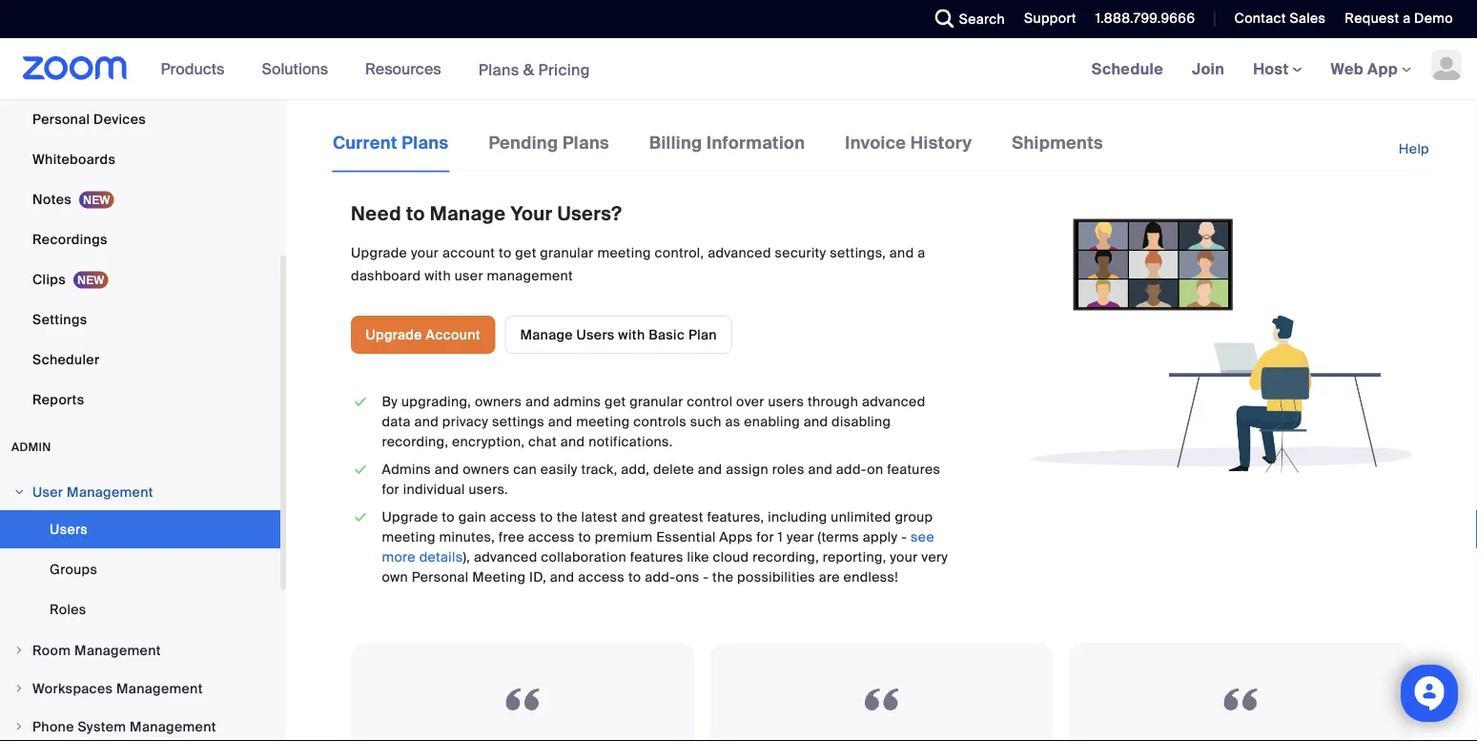 Task type: vqa. For each thing, say whether or not it's contained in the screenshot.
rightmost 'the'
yes



Task type: locate. For each thing, give the bounding box(es) containing it.
join link
[[1178, 38, 1239, 99]]

1 vertical spatial checked image
[[351, 507, 371, 527]]

get right the admins
[[605, 393, 626, 411]]

upgrade inside button
[[366, 326, 422, 343]]

plans inside product information navigation
[[478, 59, 519, 79]]

upgrade
[[351, 244, 407, 261], [366, 326, 422, 343], [382, 508, 438, 526]]

meeting down users?
[[598, 244, 651, 261]]

personal devices
[[32, 110, 146, 128]]

1 vertical spatial the
[[713, 568, 734, 586]]

checked image
[[351, 460, 371, 480]]

right image
[[13, 486, 25, 498], [13, 721, 25, 733]]

settings
[[492, 413, 545, 431]]

0 vertical spatial right image
[[13, 645, 25, 656]]

upgrade inside upgrade to gain access to the latest and greatest features, including unlimited group meeting minutes, free access to premium essential apps for 1 year (terms apply -
[[382, 508, 438, 526]]

1.888.799.9666 button
[[1082, 0, 1200, 38], [1096, 10, 1196, 27]]

1 vertical spatial get
[[605, 393, 626, 411]]

and up premium
[[621, 508, 646, 526]]

users up groups
[[50, 520, 88, 538]]

management up phone system management menu item
[[116, 680, 203, 697]]

right image left phone
[[13, 721, 25, 733]]

1 right image from the top
[[13, 486, 25, 498]]

plans
[[478, 59, 519, 79], [402, 132, 449, 154], [563, 132, 610, 154]]

owners for upgrading,
[[475, 393, 522, 411]]

2 horizontal spatial plans
[[563, 132, 610, 154]]

1 vertical spatial right image
[[13, 721, 25, 733]]

upgrade for upgrade to gain access to the latest and greatest features, including unlimited group meeting minutes, free access to premium essential apps for 1 year (terms apply -
[[382, 508, 438, 526]]

0 horizontal spatial plans
[[402, 132, 449, 154]]

owners up the settings
[[475, 393, 522, 411]]

right image inside phone system management menu item
[[13, 721, 25, 733]]

owners for and
[[463, 461, 510, 478]]

1 vertical spatial meeting
[[576, 413, 630, 431]]

upgrade inside upgrade your account to get granular meeting control, advanced security settings, and a dashboard with user management
[[351, 244, 407, 261]]

banner
[[0, 38, 1478, 101]]

and down upgrading,
[[414, 413, 439, 431]]

support
[[1025, 10, 1077, 27]]

enabling
[[744, 413, 800, 431]]

granular up controls
[[630, 393, 683, 411]]

1 horizontal spatial personal
[[412, 568, 469, 586]]

access
[[490, 508, 537, 526], [528, 528, 575, 546], [578, 568, 625, 586]]

web app button
[[1331, 59, 1412, 79]]

0 horizontal spatial add-
[[645, 568, 676, 586]]

0 vertical spatial checked image
[[351, 392, 371, 412]]

roles
[[772, 461, 805, 478]]

0 horizontal spatial the
[[557, 508, 578, 526]]

whiteboards
[[32, 150, 116, 168]]

0 vertical spatial advanced
[[708, 244, 771, 261]]

features
[[887, 461, 941, 478], [630, 548, 684, 566]]

advanced inside "by upgrading, owners and admins get granular control over users through advanced data and privacy settings and meeting controls such as enabling and disabling recording, encryption, chat and notifications."
[[862, 393, 926, 411]]

- left the see
[[902, 528, 907, 546]]

2 vertical spatial access
[[578, 568, 625, 586]]

1 right image from the top
[[13, 645, 25, 656]]

chat
[[529, 433, 557, 451]]

0 vertical spatial get
[[515, 244, 537, 261]]

premium
[[595, 528, 653, 546]]

0 vertical spatial owners
[[475, 393, 522, 411]]

user management menu
[[0, 510, 280, 631]]

and down "through"
[[804, 413, 828, 431]]

1 horizontal spatial recording,
[[753, 548, 819, 566]]

2 vertical spatial upgrade
[[382, 508, 438, 526]]

history
[[911, 132, 972, 154]]

individual
[[403, 481, 465, 498]]

web app
[[1331, 59, 1398, 79]]

1 horizontal spatial granular
[[630, 393, 683, 411]]

encryption,
[[452, 433, 525, 451]]

granular inside "by upgrading, owners and admins get granular control over users through advanced data and privacy settings and meeting controls such as enabling and disabling recording, encryption, chat and notifications."
[[630, 393, 683, 411]]

upgrade up dashboard
[[351, 244, 407, 261]]

0 vertical spatial your
[[411, 244, 439, 261]]

the inside '), advanced collaboration features like cloud recording, reporting, your very own personal meeting id, and access to add-ons - the possibilities are endless!'
[[713, 568, 734, 586]]

plans right current
[[402, 132, 449, 154]]

admins
[[382, 461, 431, 478]]

roles
[[50, 600, 86, 618]]

the down cloud
[[713, 568, 734, 586]]

1 horizontal spatial features
[[887, 461, 941, 478]]

to down easily
[[540, 508, 553, 526]]

get inside "by upgrading, owners and admins get granular control over users through advanced data and privacy settings and meeting controls such as enabling and disabling recording, encryption, chat and notifications."
[[605, 393, 626, 411]]

checked image left by
[[351, 392, 371, 412]]

reports
[[32, 391, 84, 408]]

features,
[[707, 508, 764, 526]]

granular up management
[[540, 244, 594, 261]]

0 vertical spatial personal
[[32, 110, 90, 128]]

1 checked image from the top
[[351, 392, 371, 412]]

owners inside admins and owners can easily track, add, delete and assign roles and add-on features for individual users.
[[463, 461, 510, 478]]

over
[[736, 393, 765, 411]]

0 horizontal spatial features
[[630, 548, 684, 566]]

advanced down free
[[474, 548, 538, 566]]

1 vertical spatial recording,
[[753, 548, 819, 566]]

1 vertical spatial owners
[[463, 461, 510, 478]]

advanced right control,
[[708, 244, 771, 261]]

plans for current plans
[[402, 132, 449, 154]]

personal
[[32, 110, 90, 128], [412, 568, 469, 586]]

1 vertical spatial right image
[[13, 683, 25, 694]]

and up the individual
[[435, 461, 459, 478]]

access up 'collaboration'
[[528, 528, 575, 546]]

advanced up disabling
[[862, 393, 926, 411]]

0 horizontal spatial a
[[918, 244, 926, 261]]

meeting
[[472, 568, 526, 586]]

to down see more details
[[628, 568, 641, 586]]

right image inside workspaces management menu item
[[13, 683, 25, 694]]

0 vertical spatial -
[[902, 528, 907, 546]]

access down 'collaboration'
[[578, 568, 625, 586]]

add- inside '), advanced collaboration features like cloud recording, reporting, your very own personal meeting id, and access to add-ons - the possibilities are endless!'
[[645, 568, 676, 586]]

your inside '), advanced collaboration features like cloud recording, reporting, your very own personal meeting id, and access to add-ons - the possibilities are endless!'
[[890, 548, 918, 566]]

easily
[[541, 461, 578, 478]]

manage down management
[[520, 326, 573, 343]]

owners inside "by upgrading, owners and admins get granular control over users through advanced data and privacy settings and meeting controls such as enabling and disabling recording, encryption, chat and notifications."
[[475, 393, 522, 411]]

- inside '), advanced collaboration features like cloud recording, reporting, your very own personal meeting id, and access to add-ons - the possibilities are endless!'
[[703, 568, 709, 586]]

1 vertical spatial upgrade
[[366, 326, 422, 343]]

1 vertical spatial manage
[[520, 326, 573, 343]]

basic
[[649, 326, 685, 343]]

see more details link
[[382, 528, 935, 566]]

0 vertical spatial users
[[577, 326, 615, 343]]

data
[[382, 413, 411, 431]]

1 vertical spatial your
[[890, 548, 918, 566]]

meetings navigation
[[1078, 38, 1478, 101]]

personal inside '), advanced collaboration features like cloud recording, reporting, your very own personal meeting id, and access to add-ons - the possibilities are endless!'
[[412, 568, 469, 586]]

and right id,
[[550, 568, 575, 586]]

2 checked image from the top
[[351, 507, 371, 527]]

2 vertical spatial meeting
[[382, 528, 436, 546]]

upgrade account
[[366, 326, 481, 343]]

minutes,
[[439, 528, 495, 546]]

a right settings,
[[918, 244, 926, 261]]

2 right image from the top
[[13, 683, 25, 694]]

with left 'user'
[[425, 267, 451, 284]]

the inside upgrade to gain access to the latest and greatest features, including unlimited group meeting minutes, free access to premium essential apps for 1 year (terms apply -
[[557, 508, 578, 526]]

1 horizontal spatial a
[[1403, 10, 1411, 27]]

room management menu item
[[0, 632, 280, 669]]

add- down see more details link
[[645, 568, 676, 586]]

meeting up more on the bottom
[[382, 528, 436, 546]]

demo
[[1415, 10, 1454, 27]]

0 vertical spatial right image
[[13, 486, 25, 498]]

management up workspaces management
[[74, 641, 161, 659]]

1 horizontal spatial your
[[890, 548, 918, 566]]

user
[[455, 267, 483, 284]]

to inside upgrade your account to get granular meeting control, advanced security settings, and a dashboard with user management
[[499, 244, 512, 261]]

reports link
[[0, 381, 280, 419]]

and inside upgrade your account to get granular meeting control, advanced security settings, and a dashboard with user management
[[890, 244, 914, 261]]

right image
[[13, 645, 25, 656], [13, 683, 25, 694]]

0 vertical spatial granular
[[540, 244, 594, 261]]

1 vertical spatial granular
[[630, 393, 683, 411]]

right image inside room management menu item
[[13, 645, 25, 656]]

users up the admins
[[577, 326, 615, 343]]

get up management
[[515, 244, 537, 261]]

0 horizontal spatial your
[[411, 244, 439, 261]]

meeting inside upgrade your account to get granular meeting control, advanced security settings, and a dashboard with user management
[[598, 244, 651, 261]]

1 horizontal spatial plans
[[478, 59, 519, 79]]

by upgrading, owners and admins get granular control over users through advanced data and privacy settings and meeting controls such as enabling and disabling recording, encryption, chat and notifications.
[[382, 393, 926, 451]]

group
[[895, 508, 933, 526]]

and inside upgrade to gain access to the latest and greatest features, including unlimited group meeting minutes, free access to premium essential apps for 1 year (terms apply -
[[621, 508, 646, 526]]

0 horizontal spatial get
[[515, 244, 537, 261]]

- right ons
[[703, 568, 709, 586]]

1 horizontal spatial get
[[605, 393, 626, 411]]

1 horizontal spatial the
[[713, 568, 734, 586]]

resources
[[365, 59, 441, 79]]

personal devices link
[[0, 100, 280, 138]]

management up users link
[[67, 483, 153, 501]]

free
[[499, 528, 525, 546]]

upgrade left account
[[366, 326, 422, 343]]

1 vertical spatial a
[[918, 244, 926, 261]]

1 horizontal spatial add-
[[836, 461, 867, 478]]

- inside upgrade to gain access to the latest and greatest features, including unlimited group meeting minutes, free access to premium essential apps for 1 year (terms apply -
[[902, 528, 907, 546]]

0 vertical spatial for
[[382, 481, 400, 498]]

1.888.799.9666 button up schedule link
[[1096, 10, 1196, 27]]

banner containing products
[[0, 38, 1478, 101]]

plans right pending
[[563, 132, 610, 154]]

for left 1
[[757, 528, 774, 546]]

see more details
[[382, 528, 935, 566]]

invoice history link
[[844, 130, 973, 170]]

1 vertical spatial features
[[630, 548, 684, 566]]

1 vertical spatial personal
[[412, 568, 469, 586]]

plan
[[689, 326, 717, 343]]

and right settings,
[[890, 244, 914, 261]]

access up free
[[490, 508, 537, 526]]

checked image for by
[[351, 392, 371, 412]]

1 horizontal spatial for
[[757, 528, 774, 546]]

recording, down data
[[382, 433, 449, 451]]

contact
[[1235, 10, 1287, 27]]

and up the settings
[[525, 393, 550, 411]]

users?
[[558, 202, 622, 226]]

0 horizontal spatial with
[[425, 267, 451, 284]]

workspaces
[[32, 680, 113, 697]]

personal down details on the bottom left of page
[[412, 568, 469, 586]]

0 horizontal spatial personal
[[32, 110, 90, 128]]

0 horizontal spatial for
[[382, 481, 400, 498]]

1 vertical spatial for
[[757, 528, 774, 546]]

your left account
[[411, 244, 439, 261]]

right image left room at the bottom left
[[13, 645, 25, 656]]

pricing
[[538, 59, 590, 79]]

right image inside user management menu item
[[13, 486, 25, 498]]

1 vertical spatial access
[[528, 528, 575, 546]]

-
[[902, 528, 907, 546], [703, 568, 709, 586]]

year
[[787, 528, 814, 546]]

0 vertical spatial with
[[425, 267, 451, 284]]

room
[[32, 641, 71, 659]]

manage inside button
[[520, 326, 573, 343]]

features right on
[[887, 461, 941, 478]]

a left demo
[[1403, 10, 1411, 27]]

admin menu menu
[[0, 474, 280, 741]]

personal up the whiteboards
[[32, 110, 90, 128]]

the
[[557, 508, 578, 526], [713, 568, 734, 586]]

1 vertical spatial add-
[[645, 568, 676, 586]]

help link
[[1399, 130, 1432, 169]]

dashboard
[[351, 267, 421, 284]]

with left basic
[[618, 326, 645, 343]]

with inside upgrade your account to get granular meeting control, advanced security settings, and a dashboard with user management
[[425, 267, 451, 284]]

meeting down the admins
[[576, 413, 630, 431]]

recording, down 1
[[753, 548, 819, 566]]

0 vertical spatial the
[[557, 508, 578, 526]]

0 vertical spatial recording,
[[382, 433, 449, 451]]

right image for user
[[13, 486, 25, 498]]

granular inside upgrade your account to get granular meeting control, advanced security settings, and a dashboard with user management
[[540, 244, 594, 261]]

and inside '), advanced collaboration features like cloud recording, reporting, your very own personal meeting id, and access to add-ons - the possibilities are endless!'
[[550, 568, 575, 586]]

add- inside admins and owners can easily track, add, delete and assign roles and add-on features for individual users.
[[836, 461, 867, 478]]

to up management
[[499, 244, 512, 261]]

as
[[725, 413, 741, 431]]

0 horizontal spatial granular
[[540, 244, 594, 261]]

1 horizontal spatial users
[[577, 326, 615, 343]]

endless!
[[844, 568, 899, 586]]

need to manage your users?
[[351, 202, 622, 226]]

management for user management
[[67, 483, 153, 501]]

product information navigation
[[147, 38, 605, 101]]

0 horizontal spatial recording,
[[382, 433, 449, 451]]

1 vertical spatial with
[[618, 326, 645, 343]]

right image left user
[[13, 486, 25, 498]]

for down admins
[[382, 481, 400, 498]]

users link
[[0, 510, 280, 548]]

plans left &
[[478, 59, 519, 79]]

unlimited
[[831, 508, 892, 526]]

1 horizontal spatial with
[[618, 326, 645, 343]]

features down upgrade to gain access to the latest and greatest features, including unlimited group meeting minutes, free access to premium essential apps for 1 year (terms apply - at bottom
[[630, 548, 684, 566]]

features inside admins and owners can easily track, add, delete and assign roles and add-on features for individual users.
[[887, 461, 941, 478]]

the left latest on the bottom left of the page
[[557, 508, 578, 526]]

1 horizontal spatial manage
[[520, 326, 573, 343]]

0 vertical spatial features
[[887, 461, 941, 478]]

0 horizontal spatial users
[[50, 520, 88, 538]]

plans for pending plans
[[563, 132, 610, 154]]

advanced
[[708, 244, 771, 261], [862, 393, 926, 411], [474, 548, 538, 566]]

clips link
[[0, 260, 280, 299]]

support link
[[1010, 0, 1082, 38], [1025, 10, 1077, 27]]

shipments link
[[1011, 130, 1105, 170]]

scheduler
[[32, 351, 100, 368]]

get inside upgrade your account to get granular meeting control, advanced security settings, and a dashboard with user management
[[515, 244, 537, 261]]

such
[[690, 413, 722, 431]]

1 horizontal spatial advanced
[[708, 244, 771, 261]]

help
[[1399, 140, 1430, 158]]

2 right image from the top
[[13, 721, 25, 733]]

like
[[687, 548, 710, 566]]

right image left the workspaces
[[13, 683, 25, 694]]

0 horizontal spatial -
[[703, 568, 709, 586]]

0 horizontal spatial advanced
[[474, 548, 538, 566]]

0 vertical spatial upgrade
[[351, 244, 407, 261]]

meeting inside "by upgrading, owners and admins get granular control over users through advanced data and privacy settings and meeting controls such as enabling and disabling recording, encryption, chat and notifications."
[[576, 413, 630, 431]]

&
[[523, 59, 534, 79]]

2 horizontal spatial advanced
[[862, 393, 926, 411]]

2 vertical spatial advanced
[[474, 548, 538, 566]]

1 vertical spatial users
[[50, 520, 88, 538]]

resources button
[[365, 38, 450, 99]]

your down the see
[[890, 548, 918, 566]]

0 vertical spatial add-
[[836, 461, 867, 478]]

0 horizontal spatial manage
[[430, 202, 506, 226]]

checked image down checked icon
[[351, 507, 371, 527]]

add- up unlimited
[[836, 461, 867, 478]]

contact sales link
[[1220, 0, 1331, 38], [1235, 10, 1326, 27]]

1.888.799.9666
[[1096, 10, 1196, 27]]

checked image
[[351, 392, 371, 412], [351, 507, 371, 527]]

users inside button
[[577, 326, 615, 343]]

upgrade down the individual
[[382, 508, 438, 526]]

1 horizontal spatial -
[[902, 528, 907, 546]]

owners up users.
[[463, 461, 510, 478]]

whiteboards link
[[0, 140, 280, 178]]

user management menu item
[[0, 474, 280, 510]]

devices
[[94, 110, 146, 128]]

users
[[768, 393, 804, 411]]

1 vertical spatial advanced
[[862, 393, 926, 411]]

1 vertical spatial -
[[703, 568, 709, 586]]

manage up account
[[430, 202, 506, 226]]

0 vertical spatial meeting
[[598, 244, 651, 261]]

recording, inside "by upgrading, owners and admins get granular control over users through advanced data and privacy settings and meeting controls such as enabling and disabling recording, encryption, chat and notifications."
[[382, 433, 449, 451]]



Task type: describe. For each thing, give the bounding box(es) containing it.
side navigation navigation
[[0, 0, 286, 741]]

0 vertical spatial a
[[1403, 10, 1411, 27]]

personal inside menu
[[32, 110, 90, 128]]

your inside upgrade your account to get granular meeting control, advanced security settings, and a dashboard with user management
[[411, 244, 439, 261]]

shipments
[[1012, 132, 1104, 154]]

1.888.799.9666 button up "schedule" on the top right of the page
[[1082, 0, 1200, 38]]

workspaces management
[[32, 680, 203, 697]]

schedule link
[[1078, 38, 1178, 99]]

current plans
[[333, 132, 449, 154]]

zoom logo image
[[23, 56, 127, 80]]

sales
[[1290, 10, 1326, 27]]

disabling
[[832, 413, 891, 431]]

account
[[426, 326, 481, 343]]

notifications.
[[589, 433, 673, 451]]

invoice
[[845, 132, 907, 154]]

cloud
[[713, 548, 749, 566]]

recordings
[[32, 230, 108, 248]]

search
[[959, 10, 1005, 28]]

settings,
[[830, 244, 886, 261]]

upgrade for upgrade your account to get granular meeting control, advanced security settings, and a dashboard with user management
[[351, 244, 407, 261]]

essential
[[656, 528, 716, 546]]

admin
[[11, 440, 51, 455]]

right image for workspaces management
[[13, 683, 25, 694]]

a inside upgrade your account to get granular meeting control, advanced security settings, and a dashboard with user management
[[918, 244, 926, 261]]

advanced inside upgrade your account to get granular meeting control, advanced security settings, and a dashboard with user management
[[708, 244, 771, 261]]

recording, inside '), advanced collaboration features like cloud recording, reporting, your very own personal meeting id, and access to add-ons - the possibilities are endless!'
[[753, 548, 819, 566]]

1
[[778, 528, 783, 546]]

workspaces management menu item
[[0, 671, 280, 707]]

are
[[819, 568, 840, 586]]

for inside upgrade to gain access to the latest and greatest features, including unlimited group meeting minutes, free access to premium essential apps for 1 year (terms apply -
[[757, 528, 774, 546]]

control
[[687, 393, 733, 411]]

and down the admins
[[548, 413, 573, 431]]

for inside admins and owners can easily track, add, delete and assign roles and add-on features for individual users.
[[382, 481, 400, 498]]

solutions
[[262, 59, 328, 79]]

schedule
[[1092, 59, 1164, 79]]

upgrade for upgrade account
[[366, 326, 422, 343]]

own
[[382, 568, 408, 586]]

management
[[487, 267, 573, 284]]

invoice history
[[845, 132, 972, 154]]

need
[[351, 202, 402, 226]]

and right chat
[[561, 433, 585, 451]]

current
[[333, 132, 398, 154]]

account
[[442, 244, 495, 261]]

contact sales
[[1235, 10, 1326, 27]]

join
[[1192, 59, 1225, 79]]

(terms
[[818, 528, 860, 546]]

management for room management
[[74, 641, 161, 659]]

0 vertical spatial manage
[[430, 202, 506, 226]]

access inside '), advanced collaboration features like cloud recording, reporting, your very own personal meeting id, and access to add-ons - the possibilities are endless!'
[[578, 568, 625, 586]]

ons
[[676, 568, 700, 586]]

control,
[[655, 244, 704, 261]]

), advanced collaboration features like cloud recording, reporting, your very own personal meeting id, and access to add-ons - the possibilities are endless!
[[382, 548, 948, 586]]

products button
[[161, 38, 233, 99]]

management for workspaces management
[[116, 680, 203, 697]]

main content main content
[[286, 99, 1478, 741]]

your
[[511, 202, 553, 226]]

pending
[[489, 132, 558, 154]]

to right need
[[406, 202, 425, 226]]

meeting inside upgrade to gain access to the latest and greatest features, including unlimited group meeting minutes, free access to premium essential apps for 1 year (terms apply -
[[382, 528, 436, 546]]

products
[[161, 59, 225, 79]]

app
[[1368, 59, 1398, 79]]

profile picture image
[[1432, 50, 1462, 80]]

billing
[[650, 132, 703, 154]]

to left gain
[[442, 508, 455, 526]]

upgrade your account to get granular meeting control, advanced security settings, and a dashboard with user management
[[351, 244, 926, 284]]

delete
[[653, 461, 695, 478]]

upgrade to gain access to the latest and greatest features, including unlimited group meeting minutes, free access to premium essential apps for 1 year (terms apply -
[[382, 508, 933, 546]]

and right delete
[[698, 461, 723, 478]]

right image for phone
[[13, 721, 25, 733]]

add,
[[621, 461, 650, 478]]

users inside user management menu
[[50, 520, 88, 538]]

phone system management
[[32, 718, 216, 735]]

see
[[911, 528, 935, 546]]

pending plans
[[489, 132, 610, 154]]

web
[[1331, 59, 1364, 79]]

greatest
[[649, 508, 704, 526]]

0 vertical spatial access
[[490, 508, 537, 526]]

admins
[[554, 393, 601, 411]]

reporting,
[[823, 548, 887, 566]]

very
[[922, 548, 948, 566]]

can
[[513, 461, 537, 478]]

apply
[[863, 528, 898, 546]]

pending plans link
[[488, 130, 611, 170]]

management down workspaces management menu item
[[130, 718, 216, 735]]

search button
[[921, 0, 1010, 38]]

to inside '), advanced collaboration features like cloud recording, reporting, your very own personal meeting id, and access to add-ons - the possibilities are endless!'
[[628, 568, 641, 586]]

host button
[[1254, 59, 1303, 79]]

details
[[419, 548, 463, 566]]

advanced inside '), advanced collaboration features like cloud recording, reporting, your very own personal meeting id, and access to add-ons - the possibilities are endless!'
[[474, 548, 538, 566]]

phone system management menu item
[[0, 709, 280, 741]]

apps
[[720, 528, 753, 546]]

clips
[[32, 270, 66, 288]]

collaboration
[[541, 548, 627, 566]]

privacy
[[442, 413, 489, 431]]

manage users with basic plan
[[520, 326, 717, 343]]

checked image for upgrade
[[351, 507, 371, 527]]

gain
[[458, 508, 486, 526]]

right image for room management
[[13, 645, 25, 656]]

billing information link
[[649, 130, 806, 170]]

host
[[1254, 59, 1293, 79]]

and right the roles
[[808, 461, 833, 478]]

on
[[867, 461, 884, 478]]

plans & pricing
[[478, 59, 590, 79]]

user
[[32, 483, 63, 501]]

notes
[[32, 190, 72, 208]]

to up 'collaboration'
[[578, 528, 591, 546]]

id,
[[530, 568, 547, 586]]

features inside '), advanced collaboration features like cloud recording, reporting, your very own personal meeting id, and access to add-ons - the possibilities are endless!'
[[630, 548, 684, 566]]

with inside manage users with basic plan button
[[618, 326, 645, 343]]

current plans link
[[332, 130, 450, 172]]

personal menu menu
[[0, 0, 280, 421]]

latest
[[581, 508, 618, 526]]



